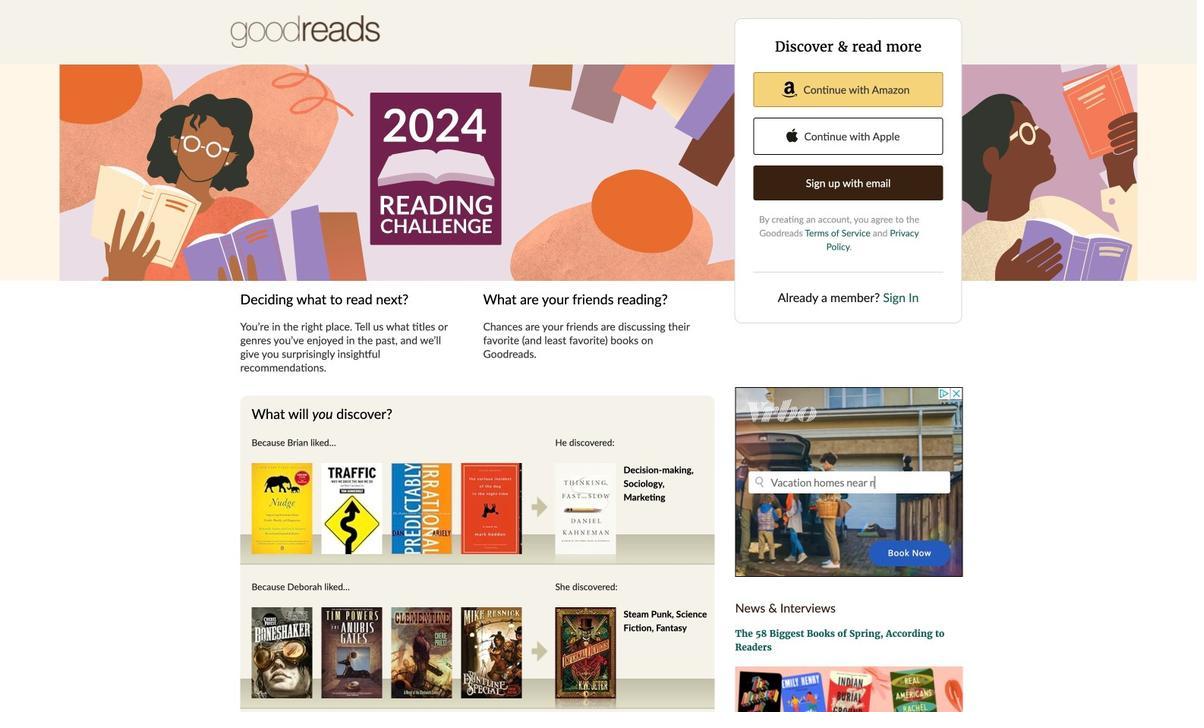 Task type: locate. For each thing, give the bounding box(es) containing it.
boneshaker by cherie priest image
[[252, 607, 312, 698]]

the anubis gates by tim powers image
[[322, 607, 382, 698]]

thinking, fast and slow by daniel kahneman image
[[555, 463, 616, 554]]

traffic by tom vanderbilt image
[[322, 463, 382, 554]]



Task type: describe. For each thing, give the bounding box(es) containing it.
nudge by richard h. thaler image
[[252, 463, 312, 554]]

the curious incident of the dog in the night-time by mark haddon image
[[461, 463, 522, 554]]

the buntline special by mike resnick image
[[461, 607, 522, 698]]

goodreads: book reviews, recommendations, and discussion image
[[230, 15, 380, 48]]

infernal devices by k.w. jeter image
[[555, 607, 616, 698]]

the 58 biggest books of spring, according to readers image
[[735, 667, 963, 712]]

&rarr; image
[[532, 641, 548, 662]]

advertisement element
[[735, 387, 963, 577]]

clementine by cherie priest image
[[391, 607, 452, 698]]

predictably irrational by dan ariely image
[[391, 463, 452, 554]]

&rarr; image
[[532, 497, 548, 518]]



Task type: vqa. For each thing, say whether or not it's contained in the screenshot.
leftmost the books
no



